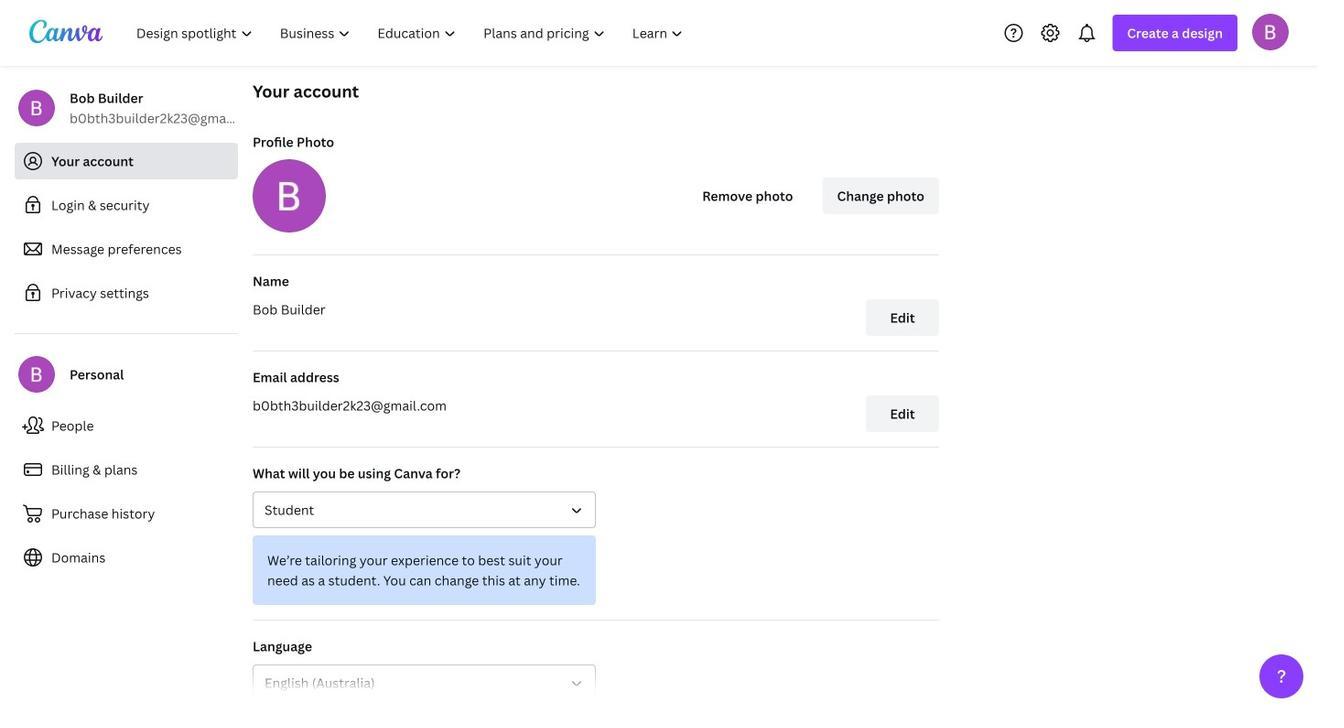 Task type: locate. For each thing, give the bounding box(es) containing it.
None button
[[253, 492, 596, 528]]

top level navigation element
[[125, 15, 699, 51]]

bob builder image
[[1253, 14, 1289, 50]]



Task type: describe. For each thing, give the bounding box(es) containing it.
Language: English (Australia) button
[[253, 665, 596, 701]]



Task type: vqa. For each thing, say whether or not it's contained in the screenshot.
button
yes



